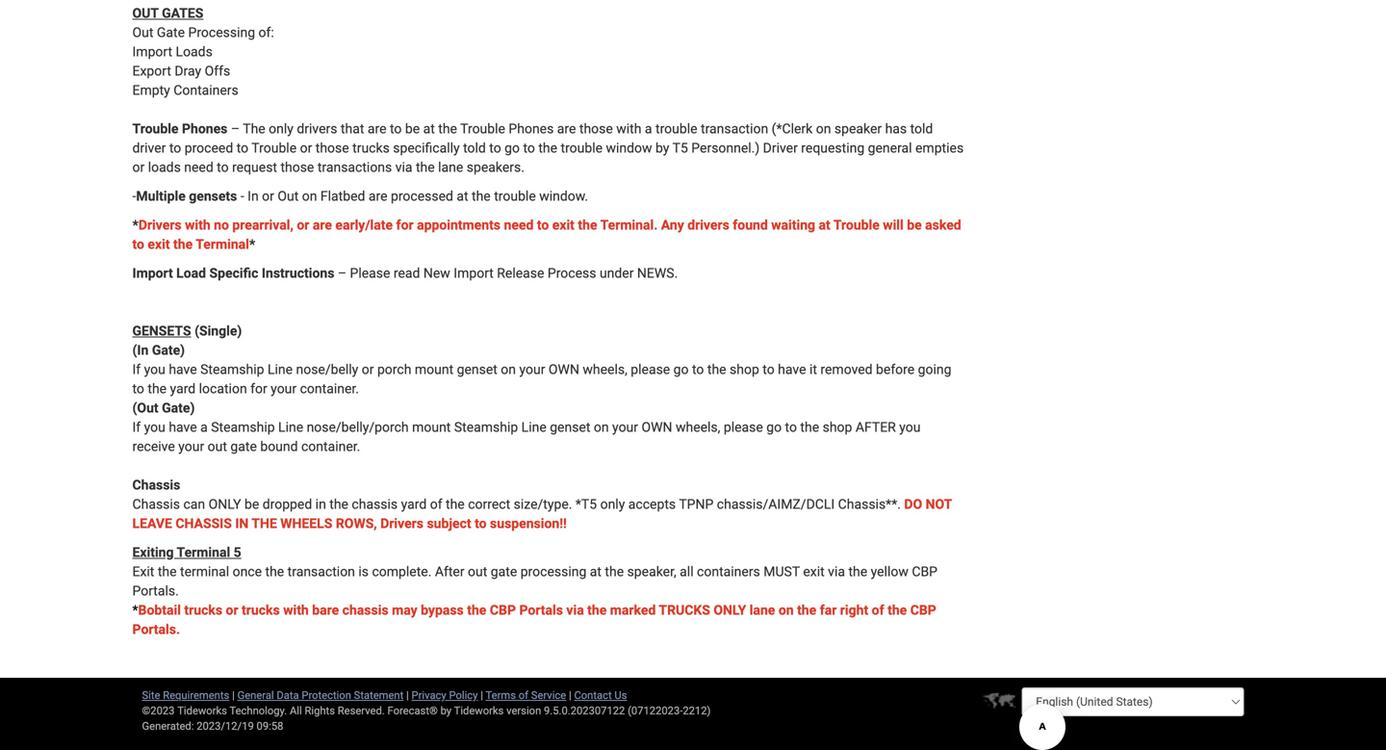 Task type: describe. For each thing, give the bounding box(es) containing it.
contact us link
[[575, 689, 627, 701]]

exit
[[132, 564, 154, 580]]

please
[[350, 265, 390, 281]]

line up bound
[[278, 419, 304, 435]]

forecast®
[[388, 704, 438, 717]]

do not leave chassis in the wheels rows, drivers subject to suspension!!
[[132, 496, 952, 531]]

with inside exiting terminal 5 exit the terminal once the transaction is complete. after out gate processing at the speaker, all containers must exit via the yellow cbp portals. * bobtail trucks or trucks with bare chassis may bypass the cbp portals via the marked trucks only lane on the far right of the cbp portals.
[[283, 602, 309, 618]]

at up appointments
[[457, 188, 469, 204]]

offs
[[205, 63, 230, 79]]

by inside – the only drivers that are to be at the trouble phones are those with a trouble transaction (*clerk on speaker has told driver to proceed to trouble or those trucks specifically told to go to the trouble window by t5 personnel.) driver requesting general empties or loads need to request those transactions via the lane speakers.
[[656, 140, 670, 156]]

the
[[252, 516, 277, 531]]

receive
[[132, 439, 175, 454]]

rights
[[305, 704, 335, 717]]

load
[[176, 265, 206, 281]]

steamship up chassis chassis can only be dropped in the chassis yard of the correct size/type. *t5 only accepts tpnp chassis/aimz/dcli chassis**.
[[454, 419, 518, 435]]

nose/belly/porch
[[307, 419, 409, 435]]

read
[[394, 265, 420, 281]]

instructions
[[262, 265, 335, 281]]

rows,
[[336, 516, 377, 531]]

1 vertical spatial wheels,
[[676, 419, 721, 435]]

at inside – the only drivers that are to be at the trouble phones are those with a trouble transaction (*clerk on speaker has told driver to proceed to trouble or those trucks specifically told to go to the trouble window by t5 personnel.) driver requesting general empties or loads need to request those transactions via the lane speakers.
[[423, 121, 435, 137]]

0 vertical spatial gate)
[[152, 342, 185, 358]]

found
[[733, 217, 768, 233]]

t5
[[673, 140, 688, 156]]

* for * drivers with no prearrival, or are early/late for appointments need to exit the terminal. any drivers found waiting at trouble will be asked to exit the terminal
[[132, 217, 139, 233]]

loads
[[148, 159, 181, 175]]

transaction inside – the only drivers that are to be at the trouble phones are those with a trouble transaction (*clerk on speaker has told driver to proceed to trouble or those trucks specifically told to go to the trouble window by t5 personnel.) driver requesting general empties or loads need to request those transactions via the lane speakers.
[[701, 121, 769, 137]]

1 horizontal spatial –
[[338, 265, 347, 281]]

under
[[600, 265, 634, 281]]

can
[[183, 496, 205, 512]]

0 vertical spatial trouble
[[656, 121, 698, 137]]

trouble phones
[[132, 121, 228, 137]]

09:58
[[257, 720, 284, 732]]

dray
[[175, 63, 201, 79]]

once
[[233, 564, 262, 580]]

out inside out gates out gate processing of: import loads export dray offs empty containers
[[132, 24, 154, 40]]

general
[[238, 689, 274, 701]]

out gates out gate processing of: import loads export dray offs empty containers
[[132, 5, 274, 98]]

2 horizontal spatial go
[[767, 419, 782, 435]]

1 portals. from the top
[[132, 583, 179, 599]]

chassis chassis can only be dropped in the chassis yard of the correct size/type. *t5 only accepts tpnp chassis/aimz/dcli chassis**.
[[132, 477, 905, 512]]

of inside chassis chassis can only be dropped in the chassis yard of the correct size/type. *t5 only accepts tpnp chassis/aimz/dcli chassis**.
[[430, 496, 443, 512]]

(*clerk
[[772, 121, 813, 137]]

service
[[531, 689, 567, 701]]

tideworks
[[454, 704, 504, 717]]

after
[[435, 564, 465, 580]]

2 portals. from the top
[[132, 622, 180, 637]]

1 horizontal spatial shop
[[823, 419, 853, 435]]

prearrival,
[[233, 217, 294, 233]]

requesting
[[802, 140, 865, 156]]

out inside exiting terminal 5 exit the terminal once the transaction is complete. after out gate processing at the speaker, all containers must exit via the yellow cbp portals. * bobtail trucks or trucks with bare chassis may bypass the cbp portals via the marked trucks only lane on the far right of the cbp portals.
[[468, 564, 488, 580]]

gensets
[[189, 188, 237, 204]]

(single)
[[195, 323, 242, 339]]

or inside exiting terminal 5 exit the terminal once the transaction is complete. after out gate processing at the speaker, all containers must exit via the yellow cbp portals. * bobtail trucks or trucks with bare chassis may bypass the cbp portals via the marked trucks only lane on the far right of the cbp portals.
[[226, 602, 238, 618]]

1 vertical spatial exit
[[148, 236, 170, 252]]

©2023 tideworks
[[142, 704, 227, 717]]

or inside gensets (single) (in gate) if you have steamship line nose/belly or porch mount genset on your own wheels, please go to the shop to have it removed before going to the yard location for your container. (out gate) if you have a steamship line nose/belly/porch mount steamship line genset on your own wheels, please go to the shop after you receive your out gate bound container.
[[362, 361, 374, 377]]

privacy
[[412, 689, 447, 701]]

at inside * drivers with no prearrival, or are early/late for appointments need to exit the terminal. any drivers found waiting at trouble will be asked to exit the terminal
[[819, 217, 831, 233]]

0 horizontal spatial own
[[549, 361, 580, 377]]

0 vertical spatial mount
[[415, 361, 454, 377]]

import inside out gates out gate processing of: import loads export dray offs empty containers
[[132, 44, 172, 60]]

exit inside exiting terminal 5 exit the terminal once the transaction is complete. after out gate processing at the speaker, all containers must exit via the yellow cbp portals. * bobtail trucks or trucks with bare chassis may bypass the cbp portals via the marked trucks only lane on the far right of the cbp portals.
[[804, 564, 825, 580]]

have down gensets
[[169, 361, 197, 377]]

speakers.
[[467, 159, 525, 175]]

drivers inside * drivers with no prearrival, or are early/late for appointments need to exit the terminal. any drivers found waiting at trouble will be asked to exit the terminal
[[688, 217, 730, 233]]

have up receive
[[169, 419, 197, 435]]

protection
[[302, 689, 351, 701]]

4 | from the left
[[569, 689, 572, 701]]

are right that
[[368, 121, 387, 137]]

do
[[905, 496, 923, 512]]

only inside chassis chassis can only be dropped in the chassis yard of the correct size/type. *t5 only accepts tpnp chassis/aimz/dcli chassis**.
[[601, 496, 625, 512]]

only inside – the only drivers that are to be at the trouble phones are those with a trouble transaction (*clerk on speaker has told driver to proceed to trouble or those trucks specifically told to go to the trouble window by t5 personnel.) driver requesting general empties or loads need to request those transactions via the lane speakers.
[[269, 121, 294, 137]]

steamship up location
[[200, 361, 264, 377]]

terminal inside * drivers with no prearrival, or are early/late for appointments need to exit the terminal. any drivers found waiting at trouble will be asked to exit the terminal
[[196, 236, 249, 252]]

1 horizontal spatial genset
[[550, 419, 591, 435]]

specifically
[[393, 140, 460, 156]]

news.
[[638, 265, 678, 281]]

processing
[[188, 24, 255, 40]]

0 vertical spatial exit
[[553, 217, 575, 233]]

1 vertical spatial via
[[828, 564, 846, 580]]

1 if from the top
[[132, 361, 141, 377]]

0 horizontal spatial trucks
[[184, 602, 223, 618]]

line up chassis chassis can only be dropped in the chassis yard of the correct size/type. *t5 only accepts tpnp chassis/aimz/dcli chassis**.
[[522, 419, 547, 435]]

privacy policy link
[[412, 689, 478, 701]]

0 horizontal spatial please
[[631, 361, 671, 377]]

2 vertical spatial trouble
[[494, 188, 536, 204]]

with inside – the only drivers that are to be at the trouble phones are those with a trouble transaction (*clerk on speaker has told driver to proceed to trouble or those trucks specifically told to go to the trouble window by t5 personnel.) driver requesting general empties or loads need to request those transactions via the lane speakers.
[[617, 121, 642, 137]]

- multiple gensets - in or out on flatbed are processed at the trouble window.
[[132, 188, 589, 204]]

trucks
[[659, 602, 711, 618]]

chassis
[[176, 516, 232, 531]]

speaker
[[835, 121, 882, 137]]

are up early/late
[[369, 188, 388, 204]]

only inside chassis chassis can only be dropped in the chassis yard of the correct size/type. *t5 only accepts tpnp chassis/aimz/dcli chassis**.
[[209, 496, 241, 512]]

appointments
[[417, 217, 501, 233]]

0 vertical spatial wheels,
[[583, 361, 628, 377]]

1 vertical spatial trouble
[[561, 140, 603, 156]]

you right after on the bottom
[[900, 419, 921, 435]]

complete.
[[372, 564, 432, 580]]

5
[[234, 544, 241, 560]]

waiting
[[772, 217, 816, 233]]

1 vertical spatial container.
[[301, 439, 361, 454]]

1 vertical spatial those
[[316, 140, 349, 156]]

import load specific instructions – please read new import release process under news.
[[132, 265, 678, 281]]

a inside – the only drivers that are to be at the trouble phones are those with a trouble transaction (*clerk on speaker has told driver to proceed to trouble or those trucks specifically told to go to the trouble window by t5 personnel.) driver requesting general empties or loads need to request those transactions via the lane speakers.
[[645, 121, 653, 137]]

you up receive
[[144, 419, 166, 435]]

be inside * drivers with no prearrival, or are early/late for appointments need to exit the terminal. any drivers found waiting at trouble will be asked to exit the terminal
[[907, 217, 922, 233]]

bobtail
[[138, 602, 181, 618]]

9.5.0.202307122
[[544, 704, 625, 717]]

1 horizontal spatial please
[[724, 419, 764, 435]]

technology.
[[230, 704, 287, 717]]

requirements
[[163, 689, 230, 701]]

in
[[235, 516, 249, 531]]

contact
[[575, 689, 612, 701]]

bound
[[260, 439, 298, 454]]

trouble up speakers.
[[461, 121, 506, 137]]

need inside – the only drivers that are to be at the trouble phones are those with a trouble transaction (*clerk on speaker has told driver to proceed to trouble or those trucks specifically told to go to the trouble window by t5 personnel.) driver requesting general empties or loads need to request those transactions via the lane speakers.
[[184, 159, 214, 175]]

all
[[290, 704, 302, 717]]

2023/12/19
[[197, 720, 254, 732]]

phones inside – the only drivers that are to be at the trouble phones are those with a trouble transaction (*clerk on speaker has told driver to proceed to trouble or those trucks specifically told to go to the trouble window by t5 personnel.) driver requesting general empties or loads need to request those transactions via the lane speakers.
[[509, 121, 554, 137]]

trouble up request
[[252, 140, 297, 156]]

(out
[[132, 400, 159, 416]]

gates
[[162, 5, 204, 21]]

1 horizontal spatial trucks
[[242, 602, 280, 618]]

loads
[[176, 44, 213, 60]]

flatbed
[[321, 188, 365, 204]]

a inside gensets (single) (in gate) if you have steamship line nose/belly or porch mount genset on your own wheels, please go to the shop to have it removed before going to the yard location for your container. (out gate) if you have a steamship line nose/belly/porch mount steamship line genset on your own wheels, please go to the shop after you receive your out gate bound container.
[[200, 419, 208, 435]]

dropped
[[263, 496, 312, 512]]

general data protection statement link
[[238, 689, 404, 701]]

in
[[248, 188, 259, 204]]

release
[[497, 265, 545, 281]]

in
[[316, 496, 326, 512]]

for inside gensets (single) (in gate) if you have steamship line nose/belly or porch mount genset on your own wheels, please go to the shop to have it removed before going to the yard location for your container. (out gate) if you have a steamship line nose/belly/porch mount steamship line genset on your own wheels, please go to the shop after you receive your out gate bound container.
[[251, 381, 267, 397]]

cbp right yellow
[[912, 564, 938, 580]]

no
[[214, 217, 229, 233]]

1 horizontal spatial out
[[278, 188, 299, 204]]

0 vertical spatial genset
[[457, 361, 498, 377]]

to inside do not leave chassis in the wheels rows, drivers subject to suspension!!
[[475, 516, 487, 531]]

window
[[606, 140, 653, 156]]

that
[[341, 121, 364, 137]]

exiting terminal 5 exit the terminal once the transaction is complete. after out gate processing at the speaker, all containers must exit via the yellow cbp portals. * bobtail trucks or trucks with bare chassis may bypass the cbp portals via the marked trucks only lane on the far right of the cbp portals.
[[132, 544, 938, 637]]

correct
[[468, 496, 511, 512]]

marked
[[610, 602, 656, 618]]

tpnp
[[679, 496, 714, 512]]

trouble inside * drivers with no prearrival, or are early/late for appointments need to exit the terminal. any drivers found waiting at trouble will be asked to exit the terminal
[[834, 217, 880, 233]]

trucks inside – the only drivers that are to be at the trouble phones are those with a trouble transaction (*clerk on speaker has told driver to proceed to trouble or those trucks specifically told to go to the trouble window by t5 personnel.) driver requesting general empties or loads need to request those transactions via the lane speakers.
[[353, 140, 390, 156]]

before
[[877, 361, 915, 377]]

import left load
[[132, 265, 173, 281]]

0 vertical spatial told
[[911, 121, 934, 137]]

0 horizontal spatial those
[[281, 159, 314, 175]]

transactions
[[318, 159, 392, 175]]



Task type: vqa. For each thing, say whether or not it's contained in the screenshot.
Site Requirements | General Data Protection Statement | Privacy Policy | Terms of Service | Contact Us ©2023 Tideworks Technology. All Rights Reserved. Forecast® by Tideworks version 9.5.0.202307122 (07122023-2212) Generated: 2023/10/16 12:47
no



Task type: locate. For each thing, give the bounding box(es) containing it.
removed
[[821, 361, 873, 377]]

the
[[243, 121, 266, 137]]

a up window
[[645, 121, 653, 137]]

– inside – the only drivers that are to be at the trouble phones are those with a trouble transaction (*clerk on speaker has told driver to proceed to trouble or those trucks specifically told to go to the trouble window by t5 personnel.) driver requesting general empties or loads need to request those transactions via the lane speakers.
[[231, 121, 240, 137]]

1 horizontal spatial phones
[[509, 121, 554, 137]]

1 horizontal spatial be
[[405, 121, 420, 137]]

gensets (single) (in gate) if you have steamship line nose/belly or porch mount genset on your own wheels, please go to the shop to have it removed before going to the yard location for your container. (out gate) if you have a steamship line nose/belly/porch mount steamship line genset on your own wheels, please go to the shop after you receive your out gate bound container.
[[132, 323, 952, 454]]

gensets
[[132, 323, 191, 339]]

* down multiple
[[132, 217, 139, 233]]

– left the
[[231, 121, 240, 137]]

trucks down once
[[242, 602, 280, 618]]

drivers
[[139, 217, 182, 233], [381, 516, 424, 531]]

1 horizontal spatial need
[[504, 217, 534, 233]]

phones up proceed on the left top of page
[[182, 121, 228, 137]]

| up the 'tideworks' in the left of the page
[[481, 689, 483, 701]]

are inside * drivers with no prearrival, or are early/late for appointments need to exit the terminal. any drivers found waiting at trouble will be asked to exit the terminal
[[313, 217, 332, 233]]

trouble down speakers.
[[494, 188, 536, 204]]

leave
[[132, 516, 172, 531]]

1 horizontal spatial of
[[519, 689, 529, 701]]

need
[[184, 159, 214, 175], [504, 217, 534, 233]]

1 vertical spatial drivers
[[688, 217, 730, 233]]

lane down specifically
[[438, 159, 464, 175]]

0 vertical spatial by
[[656, 140, 670, 156]]

1 vertical spatial only
[[714, 602, 747, 618]]

with inside * drivers with no prearrival, or are early/late for appointments need to exit the terminal. any drivers found waiting at trouble will be asked to exit the terminal
[[185, 217, 211, 233]]

via down specifically
[[396, 159, 413, 175]]

0 vertical spatial lane
[[438, 159, 464, 175]]

request
[[232, 159, 277, 175]]

*
[[132, 217, 139, 233], [249, 236, 255, 252], [132, 602, 138, 618]]

gate)
[[152, 342, 185, 358], [162, 400, 195, 416]]

(07122023-
[[628, 704, 683, 717]]

site
[[142, 689, 160, 701]]

trouble left will at the top right
[[834, 217, 880, 233]]

drivers inside – the only drivers that are to be at the trouble phones are those with a trouble transaction (*clerk on speaker has told driver to proceed to trouble or those trucks specifically told to go to the trouble window by t5 personnel.) driver requesting general empties or loads need to request those transactions via the lane speakers.
[[297, 121, 338, 137]]

data
[[277, 689, 299, 701]]

1 vertical spatial if
[[132, 419, 141, 435]]

mount
[[415, 361, 454, 377], [412, 419, 451, 435]]

line left "nose/belly" at the left of the page
[[268, 361, 293, 377]]

1 vertical spatial yard
[[401, 496, 427, 512]]

for
[[396, 217, 414, 233], [251, 381, 267, 397]]

1 horizontal spatial drivers
[[688, 217, 730, 233]]

of right right at the right bottom of page
[[872, 602, 885, 618]]

2 vertical spatial of
[[519, 689, 529, 701]]

be up specifically
[[405, 121, 420, 137]]

1 chassis from the top
[[132, 477, 180, 493]]

2 vertical spatial *
[[132, 602, 138, 618]]

by left t5
[[656, 140, 670, 156]]

0 vertical spatial shop
[[730, 361, 760, 377]]

told right has at the top of the page
[[911, 121, 934, 137]]

drivers inside do not leave chassis in the wheels rows, drivers subject to suspension!!
[[381, 516, 424, 531]]

please
[[631, 361, 671, 377], [724, 419, 764, 435]]

0 vertical spatial yard
[[170, 381, 196, 397]]

with left bare
[[283, 602, 309, 618]]

phones up speakers.
[[509, 121, 554, 137]]

only down containers
[[714, 602, 747, 618]]

driver
[[132, 140, 166, 156]]

only right the
[[269, 121, 294, 137]]

0 horizontal spatial need
[[184, 159, 214, 175]]

portals. down bobtail
[[132, 622, 180, 637]]

2 vertical spatial with
[[283, 602, 309, 618]]

1 horizontal spatial trouble
[[561, 140, 603, 156]]

0 vertical spatial portals.
[[132, 583, 179, 599]]

exit down multiple
[[148, 236, 170, 252]]

multiple
[[136, 188, 186, 204]]

1 vertical spatial need
[[504, 217, 534, 233]]

trucks down terminal
[[184, 602, 223, 618]]

shop left after on the bottom
[[823, 419, 853, 435]]

* inside * drivers with no prearrival, or are early/late for appointments need to exit the terminal. any drivers found waiting at trouble will be asked to exit the terminal
[[132, 217, 139, 233]]

need up release
[[504, 217, 534, 233]]

0 horizontal spatial genset
[[457, 361, 498, 377]]

trucks up transactions
[[353, 140, 390, 156]]

go inside – the only drivers that are to be at the trouble phones are those with a trouble transaction (*clerk on speaker has told driver to proceed to trouble or those trucks specifically told to go to the trouble window by t5 personnel.) driver requesting general empties or loads need to request those transactions via the lane speakers.
[[505, 140, 520, 156]]

are up the window.
[[557, 121, 576, 137]]

drivers inside * drivers with no prearrival, or are early/late for appointments need to exit the terminal. any drivers found waiting at trouble will be asked to exit the terminal
[[139, 217, 182, 233]]

to
[[390, 121, 402, 137], [169, 140, 181, 156], [237, 140, 249, 156], [490, 140, 501, 156], [523, 140, 535, 156], [217, 159, 229, 175], [537, 217, 549, 233], [132, 236, 144, 252], [692, 361, 704, 377], [763, 361, 775, 377], [132, 381, 144, 397], [786, 419, 797, 435], [475, 516, 487, 531]]

via
[[396, 159, 413, 175], [828, 564, 846, 580], [567, 602, 584, 618]]

yard up complete.
[[401, 496, 427, 512]]

mount right porch
[[415, 361, 454, 377]]

1 vertical spatial portals.
[[132, 622, 180, 637]]

at inside exiting terminal 5 exit the terminal once the transaction is complete. after out gate processing at the speaker, all containers must exit via the yellow cbp portals. * bobtail trucks or trucks with bare chassis may bypass the cbp portals via the marked trucks only lane on the far right of the cbp portals.
[[590, 564, 602, 580]]

cbp right right at the right bottom of page
[[911, 602, 937, 618]]

process
[[548, 265, 597, 281]]

0 horizontal spatial gate
[[231, 439, 257, 454]]

lane
[[438, 159, 464, 175], [750, 602, 776, 618]]

by down privacy policy link
[[441, 704, 452, 717]]

steamship up bound
[[211, 419, 275, 435]]

1 horizontal spatial those
[[316, 140, 349, 156]]

with left no
[[185, 217, 211, 233]]

1 vertical spatial of
[[872, 602, 885, 618]]

chassis up the rows,
[[352, 496, 398, 512]]

wheels
[[281, 516, 333, 531]]

gate
[[231, 439, 257, 454], [491, 564, 517, 580]]

will
[[883, 217, 904, 233]]

1 vertical spatial gate)
[[162, 400, 195, 416]]

transaction up bare
[[288, 564, 355, 580]]

1 vertical spatial own
[[642, 419, 673, 435]]

* down exit
[[132, 602, 138, 618]]

driver
[[763, 140, 798, 156]]

be up in
[[245, 496, 259, 512]]

far
[[820, 602, 837, 618]]

chassis inside exiting terminal 5 exit the terminal once the transaction is complete. after out gate processing at the speaker, all containers must exit via the yellow cbp portals. * bobtail trucks or trucks with bare chassis may bypass the cbp portals via the marked trucks only lane on the far right of the cbp portals.
[[343, 602, 389, 618]]

have left it
[[778, 361, 807, 377]]

2 | from the left
[[406, 689, 409, 701]]

0 vertical spatial be
[[405, 121, 420, 137]]

transaction
[[701, 121, 769, 137], [288, 564, 355, 580]]

any
[[661, 217, 685, 233]]

yard inside gensets (single) (in gate) if you have steamship line nose/belly or porch mount genset on your own wheels, please go to the shop to have it removed before going to the yard location for your container. (out gate) if you have a steamship line nose/belly/porch mount steamship line genset on your own wheels, please go to the shop after you receive your out gate bound container.
[[170, 381, 196, 397]]

out down out
[[132, 24, 154, 40]]

–
[[231, 121, 240, 137], [338, 265, 347, 281]]

only up in
[[209, 496, 241, 512]]

0 horizontal spatial via
[[396, 159, 413, 175]]

0 horizontal spatial of
[[430, 496, 443, 512]]

generated:
[[142, 720, 194, 732]]

bare
[[312, 602, 339, 618]]

statement
[[354, 689, 404, 701]]

out down location
[[208, 439, 227, 454]]

genset up *t5
[[550, 419, 591, 435]]

0 vertical spatial –
[[231, 121, 240, 137]]

0 vertical spatial only
[[269, 121, 294, 137]]

you down (in at the top of page
[[144, 361, 166, 377]]

(in
[[132, 342, 149, 358]]

have
[[169, 361, 197, 377], [778, 361, 807, 377], [169, 419, 197, 435]]

shop
[[730, 361, 760, 377], [823, 419, 853, 435]]

those down that
[[316, 140, 349, 156]]

1 horizontal spatial lane
[[750, 602, 776, 618]]

1 vertical spatial –
[[338, 265, 347, 281]]

or inside * drivers with no prearrival, or are early/late for appointments need to exit the terminal. any drivers found waiting at trouble will be asked to exit the terminal
[[297, 217, 310, 233]]

3 | from the left
[[481, 689, 483, 701]]

– the only drivers that are to be at the trouble phones are those with a trouble transaction (*clerk on speaker has told driver to proceed to trouble or those trucks specifically told to go to the trouble window by t5 personnel.) driver requesting general empties or loads need to request those transactions via the lane speakers.
[[132, 121, 964, 175]]

personnel.)
[[692, 140, 760, 156]]

terminal inside exiting terminal 5 exit the terminal once the transaction is complete. after out gate processing at the speaker, all containers must exit via the yellow cbp portals. * bobtail trucks or trucks with bare chassis may bypass the cbp portals via the marked trucks only lane on the far right of the cbp portals.
[[177, 544, 230, 560]]

genset
[[457, 361, 498, 377], [550, 419, 591, 435]]

be inside – the only drivers that are to be at the trouble phones are those with a trouble transaction (*clerk on speaker has told driver to proceed to trouble or those trucks specifically told to go to the trouble window by t5 personnel.) driver requesting general empties or loads need to request those transactions via the lane speakers.
[[405, 121, 420, 137]]

1 vertical spatial genset
[[550, 419, 591, 435]]

1 vertical spatial be
[[907, 217, 922, 233]]

if down (in at the top of page
[[132, 361, 141, 377]]

need down proceed on the left top of page
[[184, 159, 214, 175]]

via inside – the only drivers that are to be at the trouble phones are those with a trouble transaction (*clerk on speaker has told driver to proceed to trouble or those trucks specifically told to go to the trouble window by t5 personnel.) driver requesting general empties or loads need to request those transactions via the lane speakers.
[[396, 159, 413, 175]]

gate left processing
[[491, 564, 517, 580]]

2 vertical spatial exit
[[804, 564, 825, 580]]

2 if from the top
[[132, 419, 141, 435]]

out right in
[[278, 188, 299, 204]]

all
[[680, 564, 694, 580]]

– left please
[[338, 265, 347, 281]]

2 vertical spatial be
[[245, 496, 259, 512]]

exit down the window.
[[553, 217, 575, 233]]

of up version
[[519, 689, 529, 701]]

for inside * drivers with no prearrival, or are early/late for appointments need to exit the terminal. any drivers found waiting at trouble will be asked to exit the terminal
[[396, 217, 414, 233]]

proceed
[[185, 140, 233, 156]]

1 vertical spatial lane
[[750, 602, 776, 618]]

mount right nose/belly/porch
[[412, 419, 451, 435]]

exit right must
[[804, 564, 825, 580]]

trouble
[[132, 121, 179, 137], [461, 121, 506, 137], [252, 140, 297, 156], [834, 217, 880, 233]]

with up window
[[617, 121, 642, 137]]

0 vertical spatial out
[[208, 439, 227, 454]]

version
[[507, 704, 542, 717]]

terms of service link
[[486, 689, 567, 701]]

on inside – the only drivers that are to be at the trouble phones are those with a trouble transaction (*clerk on speaker has told driver to proceed to trouble or those trucks specifically told to go to the trouble window by t5 personnel.) driver requesting general empties or loads need to request those transactions via the lane speakers.
[[816, 121, 832, 137]]

at right waiting
[[819, 217, 831, 233]]

* inside exiting terminal 5 exit the terminal once the transaction is complete. after out gate processing at the speaker, all containers must exit via the yellow cbp portals. * bobtail trucks or trucks with bare chassis may bypass the cbp portals via the marked trucks only lane on the far right of the cbp portals.
[[132, 602, 138, 618]]

terminal down no
[[196, 236, 249, 252]]

at right processing
[[590, 564, 602, 580]]

terminal
[[196, 236, 249, 252], [177, 544, 230, 560]]

gate left bound
[[231, 439, 257, 454]]

0 vertical spatial chassis
[[352, 496, 398, 512]]

are down flatbed
[[313, 217, 332, 233]]

0 horizontal spatial trouble
[[494, 188, 536, 204]]

1 horizontal spatial own
[[642, 419, 673, 435]]

2 horizontal spatial via
[[828, 564, 846, 580]]

may
[[392, 602, 418, 618]]

via right portals
[[567, 602, 584, 618]]

import
[[132, 44, 172, 60], [132, 265, 173, 281], [454, 265, 494, 281]]

transaction inside exiting terminal 5 exit the terminal once the transaction is complete. after out gate processing at the speaker, all containers must exit via the yellow cbp portals. * bobtail trucks or trucks with bare chassis may bypass the cbp portals via the marked trucks only lane on the far right of the cbp portals.
[[288, 564, 355, 580]]

0 horizontal spatial for
[[251, 381, 267, 397]]

yard
[[170, 381, 196, 397], [401, 496, 427, 512]]

transaction up personnel.)
[[701, 121, 769, 137]]

0 horizontal spatial told
[[463, 140, 486, 156]]

2 horizontal spatial exit
[[804, 564, 825, 580]]

0 horizontal spatial only
[[269, 121, 294, 137]]

0 vertical spatial for
[[396, 217, 414, 233]]

0 vertical spatial chassis
[[132, 477, 180, 493]]

via up far
[[828, 564, 846, 580]]

site requirements link
[[142, 689, 230, 701]]

1 horizontal spatial -
[[241, 188, 244, 204]]

gate) down gensets
[[152, 342, 185, 358]]

drivers left that
[[297, 121, 338, 137]]

1 horizontal spatial via
[[567, 602, 584, 618]]

- down driver
[[132, 188, 136, 204]]

0 vertical spatial gate
[[231, 439, 257, 454]]

1 horizontal spatial told
[[911, 121, 934, 137]]

chassis down receive
[[132, 477, 180, 493]]

steamship
[[200, 361, 264, 377], [211, 419, 275, 435], [454, 419, 518, 435]]

trouble up t5
[[656, 121, 698, 137]]

lane down must
[[750, 602, 776, 618]]

chassis/aimz/dcli
[[717, 496, 835, 512]]

by inside site requirements | general data protection statement | privacy policy | terms of service | contact us ©2023 tideworks technology. all rights reserved. forecast® by tideworks version 9.5.0.202307122 (07122023-2212) generated: 2023/12/19 09:58
[[441, 704, 452, 717]]

1 horizontal spatial wheels,
[[676, 419, 721, 435]]

exit
[[553, 217, 575, 233], [148, 236, 170, 252], [804, 564, 825, 580]]

exiting
[[132, 544, 174, 560]]

1 horizontal spatial transaction
[[701, 121, 769, 137]]

size/type.
[[514, 496, 573, 512]]

2 horizontal spatial trouble
[[656, 121, 698, 137]]

container.
[[300, 381, 359, 397], [301, 439, 361, 454]]

| up forecast®
[[406, 689, 409, 701]]

1 vertical spatial with
[[185, 217, 211, 233]]

or
[[300, 140, 312, 156], [132, 159, 145, 175], [262, 188, 274, 204], [297, 217, 310, 233], [362, 361, 374, 377], [226, 602, 238, 618]]

those right request
[[281, 159, 314, 175]]

at up specifically
[[423, 121, 435, 137]]

only inside exiting terminal 5 exit the terminal once the transaction is complete. after out gate processing at the speaker, all containers must exit via the yellow cbp portals. * bobtail trucks or trucks with bare chassis may bypass the cbp portals via the marked trucks only lane on the far right of the cbp portals.
[[714, 602, 747, 618]]

2 phones from the left
[[509, 121, 554, 137]]

terminal
[[180, 564, 229, 580]]

0 vertical spatial only
[[209, 496, 241, 512]]

terms
[[486, 689, 516, 701]]

0 vertical spatial with
[[617, 121, 642, 137]]

for right location
[[251, 381, 267, 397]]

it
[[810, 361, 818, 377]]

2 chassis from the top
[[132, 496, 180, 512]]

on inside exiting terminal 5 exit the terminal once the transaction is complete. after out gate processing at the speaker, all containers must exit via the yellow cbp portals. * bobtail trucks or trucks with bare chassis may bypass the cbp portals via the marked trucks only lane on the far right of the cbp portals.
[[779, 602, 794, 618]]

chassis up the leave
[[132, 496, 180, 512]]

0 horizontal spatial shop
[[730, 361, 760, 377]]

1 vertical spatial chassis
[[132, 496, 180, 512]]

0 vertical spatial via
[[396, 159, 413, 175]]

suspension!!
[[490, 516, 567, 531]]

0 horizontal spatial with
[[185, 217, 211, 233]]

is
[[359, 564, 369, 580]]

need inside * drivers with no prearrival, or are early/late for appointments need to exit the terminal. any drivers found waiting at trouble will be asked to exit the terminal
[[504, 217, 534, 233]]

0 horizontal spatial drivers
[[297, 121, 338, 137]]

of up subject
[[430, 496, 443, 512]]

1 - from the left
[[132, 188, 136, 204]]

out inside gensets (single) (in gate) if you have steamship line nose/belly or porch mount genset on your own wheels, please go to the shop to have it removed before going to the yard location for your container. (out gate) if you have a steamship line nose/belly/porch mount steamship line genset on your own wheels, please go to the shop after you receive your out gate bound container.
[[208, 439, 227, 454]]

be inside chassis chassis can only be dropped in the chassis yard of the correct size/type. *t5 only accepts tpnp chassis/aimz/dcli chassis**.
[[245, 496, 259, 512]]

0 horizontal spatial out
[[132, 24, 154, 40]]

lane inside – the only drivers that are to be at the trouble phones are those with a trouble transaction (*clerk on speaker has told driver to proceed to trouble or those trucks specifically told to go to the trouble window by t5 personnel.) driver requesting general empties or loads need to request those transactions via the lane speakers.
[[438, 159, 464, 175]]

drivers right the rows,
[[381, 516, 424, 531]]

trouble up driver
[[132, 121, 179, 137]]

0 vertical spatial drivers
[[139, 217, 182, 233]]

1 horizontal spatial gate
[[491, 564, 517, 580]]

1 vertical spatial please
[[724, 419, 764, 435]]

yard left location
[[170, 381, 196, 397]]

1 vertical spatial go
[[674, 361, 689, 377]]

subject
[[427, 516, 472, 531]]

of inside exiting terminal 5 exit the terminal once the transaction is complete. after out gate processing at the speaker, all containers must exit via the yellow cbp portals. * bobtail trucks or trucks with bare chassis may bypass the cbp portals via the marked trucks only lane on the far right of the cbp portals.
[[872, 602, 885, 618]]

2 vertical spatial via
[[567, 602, 584, 618]]

1 horizontal spatial for
[[396, 217, 414, 233]]

2 horizontal spatial be
[[907, 217, 922, 233]]

1 horizontal spatial drivers
[[381, 516, 424, 531]]

containers
[[697, 564, 761, 580]]

chassis inside chassis chassis can only be dropped in the chassis yard of the correct size/type. *t5 only accepts tpnp chassis/aimz/dcli chassis**.
[[352, 496, 398, 512]]

site requirements | general data protection statement | privacy policy | terms of service | contact us ©2023 tideworks technology. all rights reserved. forecast® by tideworks version 9.5.0.202307122 (07122023-2212) generated: 2023/12/19 09:58
[[142, 689, 711, 732]]

1 phones from the left
[[182, 121, 228, 137]]

* for *
[[249, 236, 255, 252]]

chassis down is at the bottom left of page
[[343, 602, 389, 618]]

out
[[132, 24, 154, 40], [278, 188, 299, 204]]

1 horizontal spatial go
[[674, 361, 689, 377]]

those
[[580, 121, 613, 137], [316, 140, 349, 156], [281, 159, 314, 175]]

2 horizontal spatial with
[[617, 121, 642, 137]]

shop left it
[[730, 361, 760, 377]]

be right will at the top right
[[907, 217, 922, 233]]

gate) right (out
[[162, 400, 195, 416]]

- left in
[[241, 188, 244, 204]]

1 horizontal spatial a
[[645, 121, 653, 137]]

on
[[816, 121, 832, 137], [302, 188, 317, 204], [501, 361, 516, 377], [594, 419, 609, 435], [779, 602, 794, 618]]

yard inside chassis chassis can only be dropped in the chassis yard of the correct size/type. *t5 only accepts tpnp chassis/aimz/dcli chassis**.
[[401, 496, 427, 512]]

drivers down multiple
[[139, 217, 182, 233]]

0 vertical spatial container.
[[300, 381, 359, 397]]

a
[[645, 121, 653, 137], [200, 419, 208, 435]]

gate inside gensets (single) (in gate) if you have steamship line nose/belly or porch mount genset on your own wheels, please go to the shop to have it removed before going to the yard location for your container. (out gate) if you have a steamship line nose/belly/porch mount steamship line genset on your own wheels, please go to the shop after you receive your out gate bound container.
[[231, 439, 257, 454]]

0 horizontal spatial lane
[[438, 159, 464, 175]]

0 horizontal spatial yard
[[170, 381, 196, 397]]

1 | from the left
[[232, 689, 235, 701]]

1 vertical spatial mount
[[412, 419, 451, 435]]

0 vertical spatial if
[[132, 361, 141, 377]]

lane inside exiting terminal 5 exit the terminal once the transaction is complete. after out gate processing at the speaker, all containers must exit via the yellow cbp portals. * bobtail trucks or trucks with bare chassis may bypass the cbp portals via the marked trucks only lane on the far right of the cbp portals.
[[750, 602, 776, 618]]

out right after
[[468, 564, 488, 580]]

1 horizontal spatial only
[[601, 496, 625, 512]]

0 vertical spatial terminal
[[196, 236, 249, 252]]

import right new
[[454, 265, 494, 281]]

2 horizontal spatial those
[[580, 121, 613, 137]]

if down (out
[[132, 419, 141, 435]]

out
[[208, 439, 227, 454], [468, 564, 488, 580]]

those up window
[[580, 121, 613, 137]]

drivers right any
[[688, 217, 730, 233]]

window.
[[540, 188, 589, 204]]

export
[[132, 63, 171, 79]]

0 vertical spatial those
[[580, 121, 613, 137]]

location
[[199, 381, 247, 397]]

2 horizontal spatial trucks
[[353, 140, 390, 156]]

gate inside exiting terminal 5 exit the terminal once the transaction is complete. after out gate processing at the speaker, all containers must exit via the yellow cbp portals. * bobtail trucks or trucks with bare chassis may bypass the cbp portals via the marked trucks only lane on the far right of the cbp portals.
[[491, 564, 517, 580]]

0 horizontal spatial go
[[505, 140, 520, 156]]

2 - from the left
[[241, 188, 244, 204]]

cbp left portals
[[490, 602, 516, 618]]

of inside site requirements | general data protection statement | privacy policy | terms of service | contact us ©2023 tideworks technology. all rights reserved. forecast® by tideworks version 9.5.0.202307122 (07122023-2212) generated: 2023/12/19 09:58
[[519, 689, 529, 701]]



